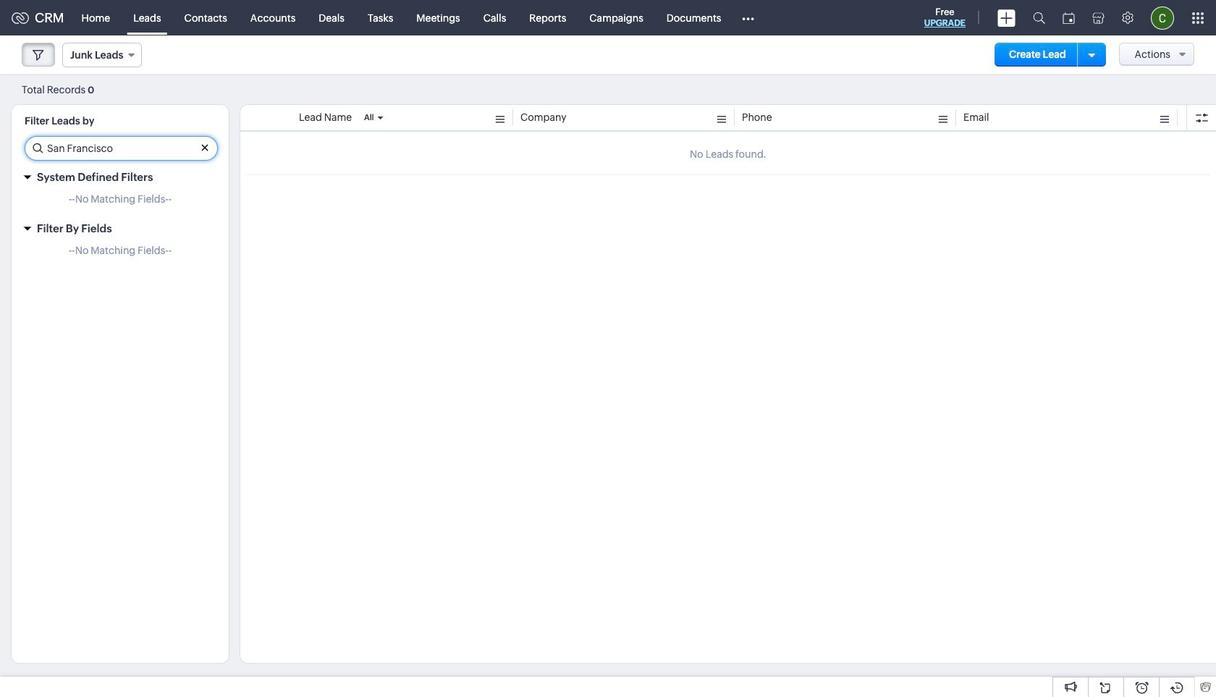 Task type: locate. For each thing, give the bounding box(es) containing it.
create menu element
[[989, 0, 1025, 35]]

0 vertical spatial region
[[12, 190, 229, 216]]

search element
[[1025, 0, 1054, 35]]

logo image
[[12, 12, 29, 24]]

None field
[[62, 43, 142, 67]]

profile element
[[1143, 0, 1183, 35]]

1 vertical spatial region
[[12, 241, 229, 267]]

Other Modules field
[[733, 6, 764, 29]]

region
[[12, 190, 229, 216], [12, 241, 229, 267]]



Task type: vqa. For each thing, say whether or not it's contained in the screenshot.
Field at the top left of page
yes



Task type: describe. For each thing, give the bounding box(es) containing it.
Search text field
[[25, 137, 217, 160]]

2 region from the top
[[12, 241, 229, 267]]

search image
[[1033, 12, 1046, 24]]

calendar image
[[1063, 12, 1075, 24]]

create menu image
[[998, 9, 1016, 26]]

1 region from the top
[[12, 190, 229, 216]]

profile image
[[1151, 6, 1175, 29]]



